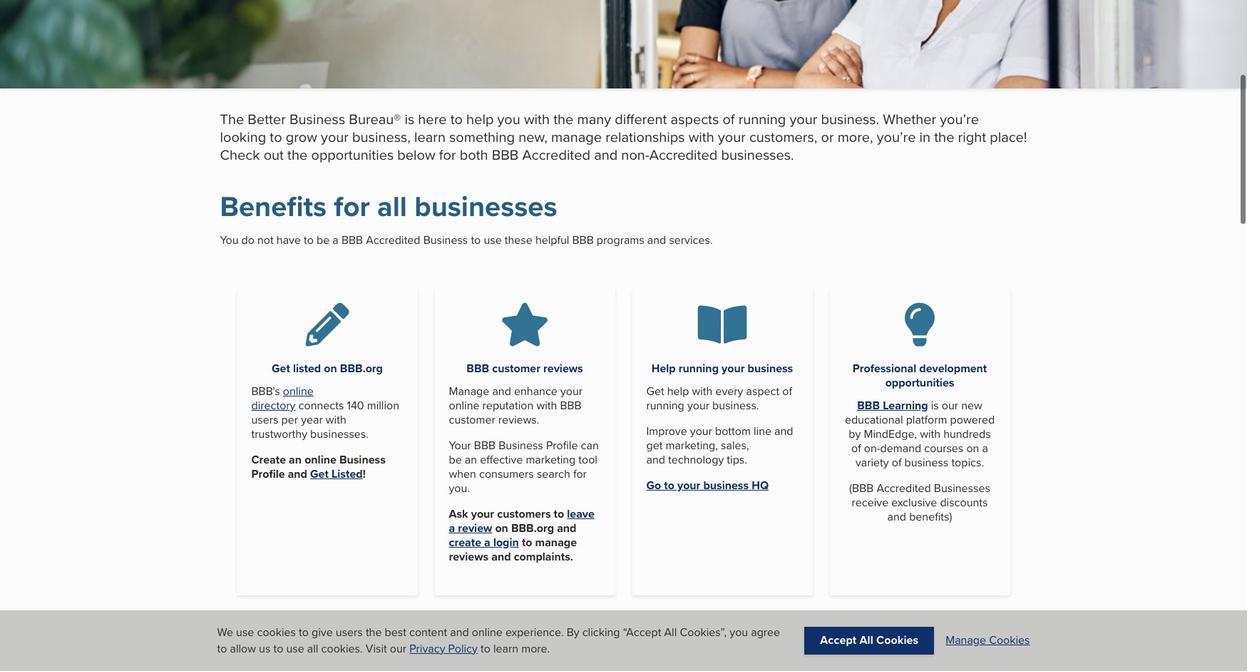 Task type: describe. For each thing, give the bounding box(es) containing it.
for inside benefits for all businesses you do not have to be a bbb accredited business to use these helpful bbb programs and services.
[[334, 185, 370, 228]]

is
[[405, 108, 414, 129]]

on inside is our new educational platform powered by mindedge, with hundreds of on-demand courses on a variety of business topics.
[[967, 440, 979, 456]]

business,
[[352, 126, 411, 147]]

here
[[418, 108, 447, 129]]

go to your business hq link
[[646, 477, 769, 494]]

place!
[[990, 126, 1027, 147]]

to right go
[[664, 477, 675, 494]]

helpful
[[535, 232, 569, 248]]

benefits for all businesses you do not have to be a bbb accredited business to use these helpful bbb programs and services.
[[220, 185, 713, 248]]

more.
[[521, 640, 550, 657]]

online business
[[305, 451, 386, 468]]

businesses. inside connects 140 million users per year with trustworthy businesses.
[[310, 426, 369, 442]]

manage inside the better business bureau® is here to help you with the many different aspects of running your business. whether you're looking to grow your business, learn something new, manage relationships with your customers, or more, you're in the right place! check out the opportunities below for both bbb accredited and non-accredited businesses.
[[551, 126, 602, 147]]

1 horizontal spatial you're
[[940, 108, 979, 129]]

reputation
[[482, 397, 534, 414]]

reviews.
[[498, 411, 539, 428]]

listed
[[293, 360, 321, 377]]

marketing
[[526, 451, 576, 468]]

professional
[[853, 360, 916, 377]]

for inside the better business bureau® is here to help you with the many different aspects of running your business. whether you're looking to grow your business, learn something new, manage relationships with your customers, or more, you're in the right place! check out the opportunities below for both bbb accredited and non-accredited businesses.
[[439, 144, 456, 165]]

of inside get help with every aspect of running your business.
[[783, 383, 792, 399]]

you.
[[449, 480, 470, 496]]

get for get listed on bbb.org
[[272, 360, 290, 377]]

many
[[577, 108, 611, 129]]

our
[[390, 640, 407, 657]]

ask your customers to
[[449, 506, 567, 522]]

of inside the better business bureau® is here to help you with the many different aspects of running your business. whether you're looking to grow your business, learn something new, manage relationships with your customers, or more, you're in the right place! check out the opportunities below for both bbb accredited and non-accredited businesses.
[[723, 108, 735, 129]]

profile
[[546, 437, 578, 454]]

to manage reviews and complaints.
[[449, 534, 577, 565]]

looking
[[220, 126, 266, 147]]

mindedge,
[[864, 426, 917, 442]]

we
[[217, 624, 233, 641]]

new
[[961, 397, 983, 414]]

bbb learning
[[857, 397, 928, 414]]

help inside the better business bureau® is here to help you with the many different aspects of running your business. whether you're looking to grow your business, learn something new, manage relationships with your customers, or more, you're in the right place! check out the opportunities below for both bbb accredited and non-accredited businesses.
[[466, 108, 494, 129]]

the left many in the top of the page
[[553, 108, 574, 129]]

business. inside the better business bureau® is here to help you with the many different aspects of running your business. whether you're looking to grow your business, learn something new, manage relationships with your customers, or more, you're in the right place! check out the opportunities below for both bbb accredited and non-accredited businesses.
[[821, 108, 879, 129]]

to left leave
[[554, 506, 564, 522]]

marketing, sales,
[[666, 437, 749, 454]]

more,
[[838, 126, 873, 147]]

you
[[220, 232, 239, 248]]

your right ask at bottom
[[471, 506, 494, 522]]

trustworthy
[[251, 426, 307, 442]]

running inside get help with every aspect of running your business.
[[646, 397, 684, 414]]

variety
[[856, 454, 889, 471]]

aspect
[[746, 383, 780, 399]]

manage for manage cookies
[[946, 632, 986, 649]]

by
[[849, 426, 861, 442]]

discounts
[[940, 494, 988, 511]]

(bbb accredited businesses receive exclusive discounts and benefits)
[[849, 480, 990, 525]]

hundreds
[[944, 426, 991, 442]]

accept
[[820, 632, 857, 649]]

use inside benefits for all businesses you do not have to be a bbb accredited business to use these helpful bbb programs and services.
[[484, 232, 502, 248]]

get for get help with every aspect of running your business.
[[646, 383, 664, 399]]

cookies
[[257, 624, 296, 641]]

we use cookies to give users the best content and online experience. by clicking "accept all cookies", you agree to allow us to use all cookies. visit our
[[217, 624, 780, 657]]

be inside your bbb business profile can be an effective marketing tool when consumers search for you.
[[449, 451, 462, 468]]

tool
[[579, 451, 598, 468]]

different
[[615, 108, 667, 129]]

running inside the better business bureau® is here to help you with the many different aspects of running your business. whether you're looking to grow your business, learn something new, manage relationships with your customers, or more, you're in the right place! check out the opportunities below for both bbb accredited and non-accredited businesses.
[[739, 108, 786, 129]]

on bbb.org and create a login
[[449, 520, 577, 551]]

get listed !
[[310, 466, 366, 482]]

to right "have"
[[304, 232, 314, 248]]

educational
[[845, 411, 903, 428]]

a inside leave a review
[[449, 520, 455, 536]]

tips.
[[727, 451, 747, 468]]

help inside get help with every aspect of running your business.
[[667, 383, 689, 399]]

get help with every aspect of running your business.
[[646, 383, 792, 414]]

every
[[716, 383, 743, 399]]

your inside the improve your bottom line and get marketing, sales, and technology tips.
[[690, 423, 712, 439]]

learn inside the better business bureau® is here to help you with the many different aspects of running your business. whether you're looking to grow your business, learn something new, manage relationships with your customers, or more, you're in the right place! check out the opportunities below for both bbb accredited and non-accredited businesses.
[[414, 126, 446, 147]]

review
[[458, 520, 492, 536]]

by
[[567, 624, 579, 641]]

listed
[[332, 466, 363, 482]]

professional development opportunities
[[853, 360, 987, 391]]

the better business bureau® is here to help you with the many different aspects of running your business. whether you're looking to grow your business, learn something new, manage relationships with your customers, or more, you're in the right place! check out the opportunities below for both bbb accredited and non-accredited businesses.
[[220, 108, 1027, 165]]

for inside your bbb business profile can be an effective marketing tool when consumers search for you.
[[573, 466, 587, 482]]

accept all cookies button
[[805, 627, 934, 655]]

all inside button
[[860, 632, 873, 649]]

and inside the improve your bottom line and get marketing, sales, and technology tips.
[[775, 423, 793, 439]]

whether
[[883, 108, 936, 129]]

business for help running your business
[[748, 360, 793, 377]]

professional development opportunities link
[[853, 360, 987, 391]]

demand
[[880, 440, 921, 456]]

and inside 'we use cookies to give users the best content and online experience. by clicking "accept all cookies", you agree to allow us to use all cookies. visit our'
[[450, 624, 469, 641]]

better
[[248, 108, 286, 129]]

learning
[[883, 397, 928, 414]]

reviews for to manage reviews and complaints.
[[449, 548, 489, 565]]

and inside benefits for all businesses you do not have to be a bbb accredited business to use these helpful bbb programs and services.
[[647, 232, 666, 248]]

bbb up by
[[857, 397, 880, 414]]

and inside the better business bureau® is here to help you with the many different aspects of running your business. whether you're looking to grow your business, learn something new, manage relationships with your customers, or more, you're in the right place! check out the opportunities below for both bbb accredited and non-accredited businesses.
[[594, 144, 618, 165]]

directory
[[251, 397, 296, 414]]

0 horizontal spatial use
[[236, 624, 254, 641]]

bbb.org inside on bbb.org and create a login
[[511, 520, 554, 536]]

on inside on bbb.org and create a login
[[495, 520, 508, 536]]

bbb up reputation
[[467, 360, 489, 377]]

bottom
[[715, 423, 751, 439]]

bbb learning link
[[857, 397, 928, 414]]

programs
[[597, 232, 644, 248]]

business for go to your business hq
[[703, 477, 749, 494]]

create
[[449, 534, 481, 551]]

connects
[[298, 397, 344, 414]]

clicking
[[582, 624, 620, 641]]

with inside connects 140 million users per year with trustworthy businesses.
[[326, 411, 346, 428]]

and technology
[[646, 451, 724, 468]]

to left grow
[[270, 126, 282, 147]]

business inside benefits for all businesses you do not have to be a bbb accredited business to use these helpful bbb programs and services.
[[423, 232, 468, 248]]

below
[[397, 144, 436, 165]]

go to your business hq
[[646, 477, 769, 494]]

with right relationships
[[689, 126, 714, 147]]

accredited inside (bbb accredited businesses receive exclusive discounts and benefits)
[[877, 480, 931, 496]]

cookies.
[[321, 640, 363, 657]]

accept all cookies
[[820, 632, 919, 649]]

you inside 'we use cookies to give users the best content and online experience. by clicking "accept all cookies", you agree to allow us to use all cookies. visit our'
[[730, 624, 748, 641]]

cookies",
[[680, 624, 727, 641]]

both
[[460, 144, 488, 165]]

check
[[220, 144, 260, 165]]

improve your bottom line and get marketing, sales, and technology tips.
[[646, 423, 793, 468]]

not
[[257, 232, 274, 248]]

a inside benefits for all businesses you do not have to be a bbb accredited business to use these helpful bbb programs and services.
[[333, 232, 339, 248]]

bureau®
[[349, 108, 401, 129]]

topics.
[[952, 454, 984, 471]]

all inside benefits for all businesses you do not have to be a bbb accredited business to use these helpful bbb programs and services.
[[377, 185, 407, 228]]

an inside your bbb business profile can be an effective marketing tool when consumers search for you.
[[465, 451, 477, 468]]

online inside the manage and enhance your online reputation with bbb customer reviews.
[[449, 397, 480, 414]]

get listed link
[[310, 466, 363, 482]]

be inside benefits for all businesses you do not have to be a bbb accredited business to use these helpful bbb programs and services.
[[317, 232, 330, 248]]

cookies inside button
[[876, 632, 919, 649]]

manage cookies button
[[946, 632, 1030, 649]]

to right us
[[273, 640, 283, 657]]

business inside is our new educational platform powered by mindedge, with hundreds of on-demand courses on a variety of business topics.
[[905, 454, 949, 471]]

reviews for bbb customer reviews
[[543, 360, 583, 377]]

is our
[[931, 397, 958, 414]]

benefits
[[220, 185, 327, 228]]

0 horizontal spatial you're
[[877, 126, 916, 147]]

development
[[919, 360, 987, 377]]

1 vertical spatial learn
[[493, 640, 519, 657]]

business. inside get help with every aspect of running your business.
[[712, 397, 759, 414]]



Task type: vqa. For each thing, say whether or not it's contained in the screenshot.
website at left top
no



Task type: locate. For each thing, give the bounding box(es) containing it.
learn left both
[[414, 126, 446, 147]]

right
[[958, 126, 986, 147]]

users right give
[[336, 624, 363, 641]]

1 horizontal spatial be
[[449, 451, 462, 468]]

0 vertical spatial manage
[[551, 126, 602, 147]]

be up "you." at the left of the page
[[449, 451, 462, 468]]

opportunities inside professional development opportunities
[[885, 374, 954, 391]]

business inside the better business bureau® is here to help you with the many different aspects of running your business. whether you're looking to grow your business, learn something new, manage relationships with your customers, or more, you're in the right place! check out the opportunities below for both bbb accredited and non-accredited businesses.
[[289, 108, 345, 129]]

1 horizontal spatial all
[[377, 185, 407, 228]]

all down below
[[377, 185, 407, 228]]

2 vertical spatial on
[[495, 520, 508, 536]]

bbb customer reviews link
[[467, 360, 583, 377]]

1 vertical spatial get
[[646, 383, 664, 399]]

2 horizontal spatial use
[[484, 232, 502, 248]]

get down help
[[646, 383, 664, 399]]

online up your
[[449, 397, 480, 414]]

your up every
[[722, 360, 745, 377]]

an
[[289, 451, 302, 468], [465, 451, 477, 468]]

business. left whether
[[821, 108, 879, 129]]

a inside on bbb.org and create a login
[[484, 534, 490, 551]]

0 vertical spatial all
[[377, 185, 407, 228]]

0 horizontal spatial all
[[307, 640, 318, 657]]

your inside the manage and enhance your online reputation with bbb customer reviews.
[[560, 383, 583, 399]]

leave
[[567, 506, 595, 522]]

consumers
[[479, 466, 534, 482]]

0 vertical spatial be
[[317, 232, 330, 248]]

0 horizontal spatial be
[[317, 232, 330, 248]]

0 horizontal spatial businesses.
[[310, 426, 369, 442]]

use right us
[[286, 640, 304, 657]]

agree
[[751, 624, 780, 641]]

with down is our
[[920, 426, 941, 442]]

in
[[920, 126, 931, 147]]

create an online business profile and
[[251, 451, 386, 482]]

help up both
[[466, 108, 494, 129]]

1 horizontal spatial you
[[730, 624, 748, 641]]

0 vertical spatial users
[[251, 411, 278, 428]]

0 horizontal spatial manage
[[449, 383, 489, 399]]

you're left in on the top
[[877, 126, 916, 147]]

manage and enhance your online reputation with bbb customer reviews.
[[449, 383, 583, 428]]

cookies
[[876, 632, 919, 649], [989, 632, 1030, 649]]

your left customers,
[[718, 126, 746, 147]]

1 vertical spatial for
[[334, 185, 370, 228]]

2 vertical spatial for
[[573, 466, 587, 482]]

an left the effective
[[465, 451, 477, 468]]

you're
[[940, 108, 979, 129], [877, 126, 916, 147]]

your down and technology
[[677, 477, 701, 494]]

manage inside the manage and enhance your online reputation with bbb customer reviews.
[[449, 383, 489, 399]]

reviews inside the to manage reviews and complaints.
[[449, 548, 489, 565]]

effective
[[480, 451, 523, 468]]

and left benefits)
[[888, 508, 906, 525]]

0 vertical spatial help
[[466, 108, 494, 129]]

all
[[664, 624, 677, 641], [860, 632, 873, 649]]

business down businesses
[[423, 232, 468, 248]]

a left review
[[449, 520, 455, 536]]

use right we
[[236, 624, 254, 641]]

get left listed
[[272, 360, 290, 377]]

enhance
[[514, 383, 558, 399]]

1 cookies from the left
[[876, 632, 919, 649]]

a left login
[[484, 534, 490, 551]]

0 horizontal spatial an
[[289, 451, 302, 468]]

benefits)
[[909, 508, 952, 525]]

0 horizontal spatial all
[[664, 624, 677, 641]]

and inside the manage and enhance your online reputation with bbb customer reviews.
[[492, 383, 511, 399]]

experience.
[[506, 624, 564, 641]]

relationships
[[606, 126, 685, 147]]

do
[[241, 232, 255, 248]]

these
[[505, 232, 533, 248]]

to right login
[[522, 534, 532, 551]]

get listed on bbb.org link
[[272, 360, 383, 377]]

online down listed
[[283, 383, 314, 399]]

a inside is our new educational platform powered by mindedge, with hundreds of on-demand courses on a variety of business topics.
[[982, 440, 988, 456]]

2 vertical spatial business
[[499, 437, 543, 454]]

business up (bbb accredited businesses receive exclusive discounts and benefits)
[[905, 454, 949, 471]]

a down the powered
[[982, 440, 988, 456]]

1 horizontal spatial opportunities
[[885, 374, 954, 391]]

and down review
[[491, 548, 511, 565]]

per
[[281, 411, 298, 428]]

with inside get help with every aspect of running your business.
[[692, 383, 713, 399]]

get inside get help with every aspect of running your business.
[[646, 383, 664, 399]]

businesses
[[414, 185, 557, 228]]

hq
[[752, 477, 769, 494]]

0 horizontal spatial get
[[272, 360, 290, 377]]

manage inside manage cookies button
[[946, 632, 986, 649]]

customer up enhance at left bottom
[[492, 360, 541, 377]]

0 vertical spatial bbb.org
[[340, 360, 383, 377]]

the right in on the top
[[934, 126, 954, 147]]

with right reputation
[[537, 397, 557, 414]]

1 horizontal spatial get
[[310, 466, 329, 482]]

your left every
[[687, 397, 710, 414]]

businesses.
[[721, 144, 794, 165], [310, 426, 369, 442]]

accredited inside benefits for all businesses you do not have to be a bbb accredited business to use these helpful bbb programs and services.
[[366, 232, 420, 248]]

0 vertical spatial manage
[[449, 383, 489, 399]]

with left 140
[[326, 411, 346, 428]]

bbb right helpful
[[572, 232, 594, 248]]

1 vertical spatial users
[[336, 624, 363, 641]]

manage right new,
[[551, 126, 602, 147]]

2 horizontal spatial get
[[646, 383, 664, 399]]

2 cookies from the left
[[989, 632, 1030, 649]]

0 vertical spatial running
[[739, 108, 786, 129]]

and down bbb customer reviews link
[[492, 383, 511, 399]]

courses
[[924, 440, 964, 456]]

manage inside the to manage reviews and complaints.
[[535, 534, 577, 551]]

with inside the manage and enhance your online reputation with bbb customer reviews.
[[537, 397, 557, 414]]

1 horizontal spatial business
[[423, 232, 468, 248]]

cookies inside button
[[989, 632, 1030, 649]]

1 vertical spatial running
[[679, 360, 719, 377]]

1 vertical spatial manage
[[535, 534, 577, 551]]

0 horizontal spatial help
[[466, 108, 494, 129]]

business down the tips.
[[703, 477, 749, 494]]

0 vertical spatial businesses.
[[721, 144, 794, 165]]

2 vertical spatial get
[[310, 466, 329, 482]]

1 vertical spatial reviews
[[449, 548, 489, 565]]

your inside get help with every aspect of running your business.
[[687, 397, 710, 414]]

opportunities down bureau® at the top of page
[[311, 144, 394, 165]]

1 vertical spatial manage
[[946, 632, 986, 649]]

privacy policy link
[[409, 640, 478, 657]]

2 vertical spatial running
[[646, 397, 684, 414]]

all right the "accept
[[664, 624, 677, 641]]

bbb right your
[[474, 437, 496, 454]]

get left the listed
[[310, 466, 329, 482]]

the inside 'we use cookies to give users the best content and online experience. by clicking "accept all cookies", you agree to allow us to use all cookies. visit our'
[[366, 624, 382, 641]]

reviews
[[543, 360, 583, 377], [449, 548, 489, 565]]

business. up 'bottom' on the right
[[712, 397, 759, 414]]

your right enhance at left bottom
[[560, 383, 583, 399]]

1 horizontal spatial users
[[336, 624, 363, 641]]

login
[[493, 534, 519, 551]]

and right line
[[775, 423, 793, 439]]

a
[[333, 232, 339, 248], [982, 440, 988, 456], [449, 520, 455, 536], [484, 534, 490, 551]]

visit
[[366, 640, 387, 657]]

1 horizontal spatial cookies
[[989, 632, 1030, 649]]

and inside (bbb accredited businesses receive exclusive discounts and benefits)
[[888, 508, 906, 525]]

exclusive
[[892, 494, 937, 511]]

1 vertical spatial you
[[730, 624, 748, 641]]

bbb inside the manage and enhance your online reputation with bbb customer reviews.
[[560, 397, 582, 414]]

2 horizontal spatial for
[[573, 466, 587, 482]]

running right help
[[679, 360, 719, 377]]

accredited
[[522, 144, 590, 165], [650, 144, 718, 165], [366, 232, 420, 248], [877, 480, 931, 496]]

your left 'bottom' on the right
[[690, 423, 712, 439]]

1 horizontal spatial on
[[495, 520, 508, 536]]

1 horizontal spatial business.
[[821, 108, 879, 129]]

of right aspect
[[783, 383, 792, 399]]

to
[[450, 108, 463, 129], [270, 126, 282, 147], [304, 232, 314, 248], [471, 232, 481, 248], [664, 477, 675, 494], [554, 506, 564, 522], [522, 534, 532, 551], [299, 624, 309, 641], [217, 640, 227, 657], [273, 640, 283, 657], [481, 640, 491, 657]]

receive
[[852, 494, 889, 511]]

1 vertical spatial on
[[967, 440, 979, 456]]

businesses. inside the better business bureau® is here to help you with the many different aspects of running your business. whether you're looking to grow your business, learn something new, manage relationships with your customers, or more, you're in the right place! check out the opportunities below for both bbb accredited and non-accredited businesses.
[[721, 144, 794, 165]]

0 vertical spatial you
[[497, 108, 520, 129]]

all inside 'we use cookies to give users the best content and online experience. by clicking "accept all cookies", you agree to allow us to use all cookies. visit our'
[[664, 624, 677, 641]]

manage for manage and enhance your online reputation with bbb customer reviews.
[[449, 383, 489, 399]]

learn
[[414, 126, 446, 147], [493, 640, 519, 657]]

use
[[484, 232, 502, 248], [236, 624, 254, 641], [286, 640, 304, 657]]

2 vertical spatial business
[[703, 477, 749, 494]]

1 vertical spatial businesses.
[[310, 426, 369, 442]]

1 horizontal spatial help
[[667, 383, 689, 399]]

0 vertical spatial learn
[[414, 126, 446, 147]]

0 vertical spatial reviews
[[543, 360, 583, 377]]

and inside the to manage reviews and complaints.
[[491, 548, 511, 565]]

your left the or
[[790, 108, 817, 129]]

1 vertical spatial customer
[[449, 411, 495, 428]]

1 an from the left
[[289, 451, 302, 468]]

0 vertical spatial get
[[272, 360, 290, 377]]

to left give
[[299, 624, 309, 641]]

line
[[754, 423, 772, 439]]

business for bbb
[[499, 437, 543, 454]]

1 vertical spatial business
[[423, 232, 468, 248]]

1 horizontal spatial all
[[860, 632, 873, 649]]

you inside the better business bureau® is here to help you with the many different aspects of running your business. whether you're looking to grow your business, learn something new, manage relationships with your customers, or more, you're in the right place! check out the opportunities below for both bbb accredited and non-accredited businesses.
[[497, 108, 520, 129]]

1 horizontal spatial for
[[439, 144, 456, 165]]

1 horizontal spatial businesses.
[[721, 144, 794, 165]]

1 vertical spatial all
[[307, 640, 318, 657]]

reviews up enhance at left bottom
[[543, 360, 583, 377]]

online inside 'we use cookies to give users the best content and online experience. by clicking "accept all cookies", you agree to allow us to use all cookies. visit our'
[[472, 624, 503, 641]]

to right policy in the bottom left of the page
[[481, 640, 491, 657]]

reviews down review
[[449, 548, 489, 565]]

0 horizontal spatial reviews
[[449, 548, 489, 565]]

aspects
[[671, 108, 719, 129]]

bbb right both
[[492, 144, 519, 165]]

1 vertical spatial opportunities
[[885, 374, 954, 391]]

running right the aspects
[[739, 108, 786, 129]]

with
[[524, 108, 550, 129], [689, 126, 714, 147], [692, 383, 713, 399], [537, 397, 557, 414], [326, 411, 346, 428], [920, 426, 941, 442]]

0 horizontal spatial learn
[[414, 126, 446, 147]]

2 horizontal spatial business
[[499, 437, 543, 454]]

0 horizontal spatial cookies
[[876, 632, 919, 649]]

get
[[272, 360, 290, 377], [646, 383, 664, 399], [310, 466, 329, 482]]

2 an from the left
[[465, 451, 477, 468]]

0 horizontal spatial bbb.org
[[340, 360, 383, 377]]

business inside your bbb business profile can be an effective marketing tool when consumers search for you.
[[499, 437, 543, 454]]

an inside create an online business profile and
[[289, 451, 302, 468]]

business down reviews.
[[499, 437, 543, 454]]

of left on-
[[851, 440, 861, 456]]

on-
[[864, 440, 880, 456]]

something
[[449, 126, 515, 147]]

and inside on bbb.org and create a login
[[557, 520, 577, 536]]

bbb's
[[251, 383, 283, 399]]

users left per
[[251, 411, 278, 428]]

customers,
[[749, 126, 817, 147]]

bbb right "have"
[[342, 232, 363, 248]]

opportunities inside the better business bureau® is here to help you with the many different aspects of running your business. whether you're looking to grow your business, learn something new, manage relationships with your customers, or more, you're in the right place! check out the opportunities below for both bbb accredited and non-accredited businesses.
[[311, 144, 394, 165]]

1 vertical spatial be
[[449, 451, 462, 468]]

business right better
[[289, 108, 345, 129]]

get
[[646, 437, 663, 454]]

opportunities up learning
[[885, 374, 954, 391]]

improve
[[646, 423, 687, 439]]

1 horizontal spatial reviews
[[543, 360, 583, 377]]

users inside connects 140 million users per year with trustworthy businesses.
[[251, 411, 278, 428]]

0 vertical spatial opportunities
[[311, 144, 394, 165]]

help running your business
[[652, 360, 793, 377]]

bbb inside the better business bureau® is here to help you with the many different aspects of running your business. whether you're looking to grow your business, learn something new, manage relationships with your customers, or more, you're in the right place! check out the opportunities below for both bbb accredited and non-accredited businesses.
[[492, 144, 519, 165]]

0 horizontal spatial business.
[[712, 397, 759, 414]]

"accept
[[623, 624, 661, 641]]

is our new educational platform powered by mindedge, with hundreds of on-demand courses on a variety of business topics.
[[845, 397, 995, 471]]

services.
[[669, 232, 713, 248]]

1 horizontal spatial learn
[[493, 640, 519, 657]]

0 horizontal spatial you
[[497, 108, 520, 129]]

and
[[594, 144, 618, 165], [647, 232, 666, 248], [492, 383, 511, 399], [775, 423, 793, 439], [888, 508, 906, 525], [557, 520, 577, 536], [491, 548, 511, 565], [450, 624, 469, 641]]

0 horizontal spatial opportunities
[[311, 144, 394, 165]]

0 horizontal spatial for
[[334, 185, 370, 228]]

to left allow
[[217, 640, 227, 657]]

users inside 'we use cookies to give users the best content and online experience. by clicking "accept all cookies", you agree to allow us to use all cookies. visit our'
[[336, 624, 363, 641]]

0 vertical spatial business
[[748, 360, 793, 377]]

0 vertical spatial customer
[[492, 360, 541, 377]]

you're right in on the top
[[940, 108, 979, 129]]

bbb inside your bbb business profile can be an effective marketing tool when consumers search for you.
[[474, 437, 496, 454]]

all left "cookies."
[[307, 640, 318, 657]]

privacy
[[409, 640, 445, 657]]

customer inside the manage and enhance your online reputation with bbb customer reviews.
[[449, 411, 495, 428]]

0 vertical spatial business
[[289, 108, 345, 129]]

(bbb
[[849, 480, 874, 496]]

1 horizontal spatial manage
[[946, 632, 986, 649]]

of right the variety
[[892, 454, 902, 471]]

and right content at the bottom of the page
[[450, 624, 469, 641]]

0 vertical spatial business.
[[821, 108, 879, 129]]

online left experience.
[[472, 624, 503, 641]]

with left every
[[692, 383, 713, 399]]

learn left more.
[[493, 640, 519, 657]]

with inside is our new educational platform powered by mindedge, with hundreds of on-demand courses on a variety of business topics.
[[920, 426, 941, 442]]

1 vertical spatial business
[[905, 454, 949, 471]]

running
[[739, 108, 786, 129], [679, 360, 719, 377], [646, 397, 684, 414]]

0 horizontal spatial users
[[251, 411, 278, 428]]

help
[[466, 108, 494, 129], [667, 383, 689, 399]]

manage down leave
[[535, 534, 577, 551]]

be right "have"
[[317, 232, 330, 248]]

the right out
[[287, 144, 308, 165]]

the
[[553, 108, 574, 129], [934, 126, 954, 147], [287, 144, 308, 165], [366, 624, 382, 641]]

all right accept
[[860, 632, 873, 649]]

1 vertical spatial help
[[667, 383, 689, 399]]

to inside the to manage reviews and complaints.
[[522, 534, 532, 551]]

profile and
[[251, 466, 307, 482]]

get listed on bbb.org
[[272, 360, 383, 377]]

running up improve
[[646, 397, 684, 414]]

1 horizontal spatial bbb.org
[[511, 520, 554, 536]]

with left many in the top of the page
[[524, 108, 550, 129]]

million
[[367, 397, 399, 414]]

and left services.
[[647, 232, 666, 248]]

140
[[347, 397, 364, 414]]

0 vertical spatial on
[[324, 360, 337, 377]]

of right the aspects
[[723, 108, 735, 129]]

1 horizontal spatial an
[[465, 451, 477, 468]]

help down help
[[667, 383, 689, 399]]

your
[[449, 437, 471, 454]]

online inside online directory
[[283, 383, 314, 399]]

leave a review
[[449, 506, 595, 536]]

2 horizontal spatial on
[[967, 440, 979, 456]]

manage cookies
[[946, 632, 1030, 649]]

0 horizontal spatial on
[[324, 360, 337, 377]]

an right create
[[289, 451, 302, 468]]

to down businesses
[[471, 232, 481, 248]]

business for better
[[289, 108, 345, 129]]

a right "have"
[[333, 232, 339, 248]]

complaints.
[[514, 548, 573, 565]]

out
[[264, 144, 284, 165]]

1 vertical spatial business.
[[712, 397, 759, 414]]

new,
[[519, 126, 548, 147]]

the left best
[[366, 624, 382, 641]]

1 vertical spatial bbb.org
[[511, 520, 554, 536]]

to right here
[[450, 108, 463, 129]]

business up aspect
[[748, 360, 793, 377]]

your
[[790, 108, 817, 129], [321, 126, 349, 147], [718, 126, 746, 147], [722, 360, 745, 377], [560, 383, 583, 399], [687, 397, 710, 414], [690, 423, 712, 439], [677, 477, 701, 494], [471, 506, 494, 522]]

create a login link
[[449, 534, 519, 551]]

business
[[748, 360, 793, 377], [905, 454, 949, 471], [703, 477, 749, 494]]

and up complaints.
[[557, 520, 577, 536]]

all inside 'we use cookies to give users the best content and online experience. by clicking "accept all cookies", you agree to allow us to use all cookies. visit our'
[[307, 640, 318, 657]]

your right grow
[[321, 126, 349, 147]]

0 horizontal spatial business
[[289, 108, 345, 129]]

use left these
[[484, 232, 502, 248]]

1 horizontal spatial use
[[286, 640, 304, 657]]

manage
[[551, 126, 602, 147], [535, 534, 577, 551]]

customer up your
[[449, 411, 495, 428]]

and left non-
[[594, 144, 618, 165]]

0 vertical spatial for
[[439, 144, 456, 165]]

bbb right enhance at left bottom
[[560, 397, 582, 414]]

when
[[449, 466, 476, 482]]



